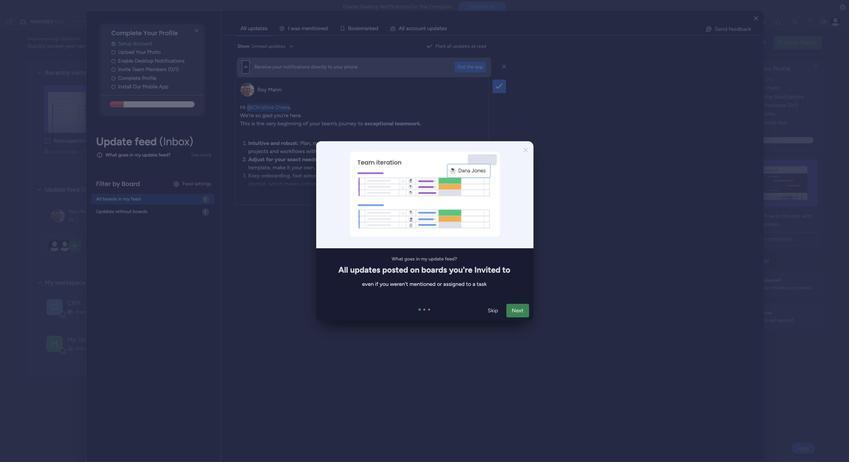 Task type: locate. For each thing, give the bounding box(es) containing it.
public board image left tasks
[[329, 137, 336, 145]]

update up the what goes in my update feed?
[[96, 135, 132, 148]]

app inside setup account upload your photo enable desktop notifications invite team members (0/1) complete profile install our mobile app
[[779, 120, 788, 126]]

complete your profile up "setup account"
[[111, 29, 178, 37]]

0 vertical spatial update
[[96, 135, 132, 148]]

1 t from the left
[[312, 25, 315, 32]]

0 vertical spatial install
[[118, 84, 132, 90]]

intuitive
[[249, 140, 269, 146]]

update feed (inbox) up roy mann image
[[45, 186, 101, 194]]

workspaces
[[139, 43, 168, 49], [55, 279, 88, 287]]

see
[[78, 19, 86, 24], [191, 152, 199, 158]]

d
[[325, 25, 328, 32], [376, 25, 379, 32], [434, 25, 437, 32]]

1 circle o image from the top
[[111, 59, 116, 64]]

show all
[[361, 169, 379, 175]]

enable desktop notifications link for left invite team members (0/1) link
[[111, 57, 203, 65]]

&
[[736, 258, 739, 265]]

feed up the what goes in my update feed?
[[135, 135, 157, 148]]

my for all boards in my feed
[[123, 197, 130, 202]]

team for bugs queue
[[225, 149, 236, 155]]

2 e from the left
[[322, 25, 325, 32]]

christina!
[[60, 36, 80, 42]]

desktop for enable desktop notifications
[[135, 58, 154, 64]]

2 t from the left
[[424, 25, 426, 32]]

0 horizontal spatial (0/1)
[[168, 67, 179, 73]]

boost your workflow in minutes with ready-made templates
[[725, 213, 813, 228]]

it
[[287, 164, 290, 171]]

1 vertical spatial even
[[362, 281, 374, 288]]

o left r
[[352, 25, 355, 32]]

feed settings button
[[170, 179, 214, 190]]

dapulse x slim image
[[193, 27, 201, 35], [503, 64, 506, 70]]

1 vertical spatial setup account link
[[738, 76, 823, 84]]

add to favorites image for sprints
[[306, 138, 313, 144]]

2 circle o image from the top
[[111, 67, 116, 72]]

monday dev > my team > my scrum team down queue
[[147, 149, 236, 155]]

1 vertical spatial feedback
[[746, 39, 767, 46]]

3 monday dev > my team > my scrum team from the left
[[242, 149, 331, 155]]

u
[[418, 25, 421, 32], [428, 25, 431, 32]]

a right p
[[437, 25, 440, 32]]

all right track
[[358, 140, 363, 146]]

lottie animation element
[[529, 30, 720, 56], [316, 141, 534, 249]]

complete inside setup account upload your photo enable desktop notifications invite team members (0/1) complete profile install our mobile app
[[738, 111, 761, 117]]

boards up or
[[422, 265, 447, 275]]

see up the feed settings
[[191, 152, 199, 158]]

enable inside button
[[469, 4, 483, 10]]

made
[[465, 156, 478, 163], [741, 221, 754, 228]]

see left plans
[[78, 19, 86, 24]]

1 vertical spatial update
[[45, 186, 65, 194]]

team inside you don't have to be a techie to feel confident in getting started, which makes onboarding anyone in your team as simple as using their phone.
[[367, 181, 379, 187]]

e right r
[[373, 25, 376, 32]]

feed? inside what goes in my update feed? all updates posted on boards you're invited to
[[445, 257, 457, 262]]

your inside setup account upload your photo enable desktop notifications invite team members (0/1) complete profile install our mobile app
[[755, 85, 766, 91]]

skip
[[488, 308, 499, 314]]

4 o from the left
[[415, 25, 418, 32]]

1 horizontal spatial k
[[370, 25, 373, 32]]

m left r
[[361, 25, 365, 32]]

0 horizontal spatial install our mobile app link
[[111, 83, 203, 91]]

more inside button
[[359, 195, 372, 201]]

needed
[[393, 164, 412, 171]]

0 vertical spatial roy
[[258, 86, 267, 93]]

track
[[344, 140, 356, 146]]

e right i at the top of page
[[322, 25, 325, 32]]

2 add to favorites image from the left
[[401, 138, 408, 144]]

of
[[303, 120, 308, 127], [379, 140, 384, 146]]

updates left "i"
[[248, 25, 268, 32]]

goes
[[118, 152, 129, 158], [405, 257, 415, 262]]

you down choose
[[329, 173, 338, 179]]

feedback
[[729, 26, 752, 32], [746, 39, 767, 46]]

monday dev > my team > my scrum team for bugs queue
[[147, 149, 236, 155]]

help for help
[[798, 446, 810, 452]]

2 monday dev > my team > my scrum team from the left
[[147, 149, 236, 155]]

0 vertical spatial learn
[[721, 258, 735, 265]]

2 public board image from the left
[[234, 137, 241, 145]]

a right b
[[365, 25, 368, 32]]

goes inside what goes in my update feed? all updates posted on boards you're invited to
[[405, 257, 415, 262]]

0 vertical spatial invite
[[118, 67, 131, 73]]

1 horizontal spatial of
[[379, 140, 384, 146]]

1 vertical spatial see
[[191, 152, 199, 158]]

setup account upload your photo enable desktop notifications invite team members (0/1) complete profile install our mobile app
[[738, 77, 804, 126]]

circle o image for enable
[[111, 59, 116, 64]]

0 vertical spatial setup account link
[[111, 40, 203, 48]]

1 u from the left
[[418, 25, 421, 32]]

0 horizontal spatial upload your photo link
[[111, 49, 203, 56]]

1 horizontal spatial made
[[741, 221, 754, 228]]

3 > from the left
[[175, 149, 178, 155]]

workspaces up enable desktop notifications
[[139, 43, 168, 49]]

made up work.
[[465, 156, 478, 163]]

0 vertical spatial for
[[413, 140, 420, 146]]

my up settings
[[203, 149, 210, 155]]

l
[[403, 25, 404, 32], [404, 25, 405, 32]]

intuitive and robust:
[[249, 140, 299, 146]]

mobile inside setup account upload your photo enable desktop notifications invite team members (0/1) complete profile install our mobile app
[[762, 120, 778, 126]]

l right a
[[404, 25, 405, 32]]

circle o image
[[111, 50, 116, 55], [111, 76, 116, 81]]

public board image for sprints
[[234, 137, 241, 145]]

all for all updates
[[241, 25, 247, 32]]

0 vertical spatial invite team members (0/1) link
[[111, 66, 203, 74]]

1 vertical spatial install
[[738, 120, 751, 126]]

tab list
[[235, 22, 762, 35]]

mark
[[436, 43, 446, 49]]

mann left updates
[[79, 209, 92, 215]]

1
[[107, 187, 109, 193], [204, 197, 206, 203], [204, 210, 206, 215]]

1 horizontal spatial t
[[424, 25, 426, 32]]

update for what goes in my update feed?
[[142, 152, 157, 158]]

update inside what goes in my update feed? all updates posted on boards you're invited to
[[429, 257, 444, 262]]

their
[[425, 181, 437, 187]]

2 horizontal spatial as
[[472, 43, 476, 49]]

setup account link
[[111, 40, 203, 48], [738, 76, 823, 84]]

1 > from the left
[[79, 149, 82, 155]]

in
[[130, 152, 134, 158], [443, 173, 447, 179], [349, 181, 354, 187], [118, 197, 122, 202], [776, 213, 781, 219], [416, 257, 420, 262]]

feed? up you're
[[445, 257, 457, 262]]

your inside hi @christina overa , we're so glad you're here. this is the very beginning of your team's journey to exceptional teamwork.
[[310, 120, 321, 127]]

learn down getting
[[748, 285, 760, 291]]

workspace image containing m
[[46, 336, 63, 352]]

your left phone
[[334, 64, 343, 70]]

> down work,
[[389, 149, 392, 155]]

workspace image
[[46, 299, 63, 316], [46, 336, 63, 352]]

all right show
[[374, 169, 379, 175]]

my down public board icon
[[135, 152, 141, 158]]

feedback right give
[[746, 39, 767, 46]]

setup account link for the bottom invite team members (0/1) link's "enable desktop notifications" link
[[738, 76, 823, 84]]

roy up @christina
[[258, 86, 267, 93]]

templates inside boost your workflow in minutes with ready-made templates
[[756, 221, 780, 228]]

1 vertical spatial (0/1)
[[788, 103, 799, 109]]

1 m from the left
[[302, 25, 306, 32]]

boards right without
[[133, 209, 148, 215]]

invite members image
[[761, 18, 767, 25]]

1 public board image from the left
[[44, 137, 51, 145]]

tasks
[[339, 138, 352, 144]]

> down types on the left top of page
[[365, 149, 368, 155]]

1 for in
[[204, 197, 206, 203]]

updates inside what goes in my update feed? all updates posted on boards you're invited to
[[350, 265, 381, 275]]

workspace image for crm
[[46, 299, 63, 316]]

this right on
[[419, 4, 428, 10]]

1 vertical spatial what
[[392, 257, 403, 262]]

and down it
[[317, 164, 326, 171]]

works
[[800, 285, 812, 291]]

goes for what goes in my update feed?
[[118, 152, 129, 158]]

1 e from the left
[[306, 25, 309, 32]]

receive
[[255, 64, 271, 70]]

1 horizontal spatial setup
[[738, 77, 752, 83]]

3 d from the left
[[434, 25, 437, 32]]

v2 bolt switch image
[[779, 39, 783, 46]]

1 vertical spatial mobile
[[762, 120, 778, 126]]

learn
[[721, 258, 735, 265], [748, 285, 760, 291], [748, 318, 760, 324]]

2 l from the left
[[404, 25, 405, 32]]

workspace image containing c
[[46, 299, 63, 316]]

in down don't
[[349, 181, 354, 187]]

s right w at the top
[[298, 25, 301, 32]]

1 k from the left
[[358, 25, 361, 32]]

0 vertical spatial circle o image
[[111, 59, 116, 64]]

what for what goes in my update feed? all updates posted on boards you're invited to
[[392, 257, 403, 262]]

the left "most"
[[421, 140, 429, 146]]

1 d from the left
[[325, 25, 328, 32]]

add to favorites image
[[306, 138, 313, 144], [401, 138, 408, 144]]

1 vertical spatial circle o image
[[111, 67, 116, 72]]

0 horizontal spatial get
[[741, 258, 749, 265]]

public board image for retrospectives
[[44, 137, 51, 145]]

1 horizontal spatial for
[[413, 140, 420, 146]]

5 > from the left
[[270, 149, 273, 155]]

m for a
[[361, 25, 365, 32]]

read more
[[346, 195, 372, 201]]

a left the task
[[473, 281, 476, 288]]

1 image
[[751, 14, 757, 22]]

2 horizontal spatial all
[[339, 265, 348, 275]]

team for sprints
[[320, 149, 331, 155]]

notifications for enable desktop notifications
[[155, 58, 185, 64]]

update up or
[[429, 257, 444, 262]]

invite inside setup account upload your photo enable desktop notifications invite team members (0/1) complete profile install our mobile app
[[738, 103, 751, 109]]

crm right c
[[68, 300, 81, 307]]

team down public board icon
[[130, 149, 141, 155]]

0 horizontal spatial all
[[96, 197, 101, 202]]

help inside help center learn and get support
[[748, 310, 758, 316]]

setup account link for "enable desktop notifications" link corresponding to left invite team members (0/1) link
[[111, 40, 203, 48]]

1 monday dev > my team > my scrum team from the left
[[52, 149, 141, 155]]

sprints
[[244, 138, 262, 144]]

own,
[[304, 164, 316, 171]]

o left p
[[415, 25, 418, 32]]

enable desktop notifications link for the bottom invite team members (0/1) link
[[738, 93, 823, 101]]

0 horizontal spatial made
[[465, 156, 478, 163]]

1 o from the left
[[316, 25, 319, 32]]

0 vertical spatial even
[[400, 140, 412, 146]]

projects
[[249, 148, 269, 155]]

0 horizontal spatial goes
[[118, 152, 129, 158]]

circle o image inside invite team members (0/1) link
[[111, 67, 116, 72]]

1 add to favorites image from the left
[[306, 138, 313, 144]]

you inside it all starts with a customizable board. you can pick a ready-made template, make it your own, and choose the building blocks needed to jumpstart your work.
[[413, 156, 422, 163]]

circle o image left complete profile
[[111, 76, 116, 81]]

get down center
[[770, 318, 777, 324]]

1 vertical spatial get
[[770, 318, 777, 324]]

update feed (inbox) up the what goes in my update feed?
[[96, 135, 193, 148]]

1 c from the left
[[409, 25, 412, 32]]

1 horizontal spatial help
[[798, 446, 810, 452]]

read
[[477, 43, 487, 49]]

install inside setup account upload your photo enable desktop notifications invite team members (0/1) complete profile install our mobile app
[[738, 120, 751, 126]]

1 horizontal spatial this
[[419, 4, 428, 10]]

e right p
[[442, 25, 445, 32]]

1 vertical spatial roy
[[69, 209, 78, 215]]

0 vertical spatial boards
[[103, 197, 117, 202]]

0 vertical spatial app
[[159, 84, 169, 90]]

2 horizontal spatial boards
[[422, 265, 447, 275]]

blocks
[[376, 164, 392, 171]]

d for a l l a c c o u n t u p d a t e s
[[434, 25, 437, 32]]

0 vertical spatial lottie animation element
[[529, 30, 720, 56]]

> down retrospectives
[[79, 149, 82, 155]]

recently
[[45, 69, 70, 77]]

0 vertical spatial updates
[[248, 25, 268, 32]]

workspaces inside good morning, christina! quickly access your recent boards, inbox and workspaces
[[139, 43, 168, 49]]

upload your photo link for "enable desktop notifications" link corresponding to left invite team members (0/1) link
[[111, 49, 203, 56]]

to inside what goes in my update feed? all updates posted on boards you're invited to
[[503, 265, 511, 275]]

public board image
[[44, 137, 51, 145], [234, 137, 241, 145], [329, 137, 336, 145]]

scrum for retrospectives
[[116, 149, 129, 155]]

0 horizontal spatial as
[[381, 181, 386, 187]]

2 vertical spatial notifications
[[775, 94, 804, 100]]

add to favorites image
[[116, 138, 123, 144]]

7 > from the left
[[365, 149, 368, 155]]

setup inside setup account upload your photo enable desktop notifications invite team members (0/1) complete profile install our mobile app
[[738, 77, 752, 83]]

all updates link
[[235, 22, 273, 35]]

as down the techie in the left top of the page
[[381, 181, 386, 187]]

group
[[419, 309, 430, 311]]

the inside plan, manage and track all types of work, even for the most complex projects and workflows with ease.
[[421, 140, 429, 146]]

0 vertical spatial roy mann
[[258, 86, 282, 93]]

c
[[409, 25, 412, 32], [412, 25, 415, 32]]

mann up @christina overa link
[[268, 86, 282, 93]]

and inside it all starts with a customizable board. you can pick a ready-made template, make it your own, and choose the building blocks needed to jumpstart your work.
[[317, 164, 326, 171]]

t
[[312, 25, 315, 32], [424, 25, 426, 32], [440, 25, 442, 32]]

(0/1) inside invite team members (0/1) link
[[168, 67, 179, 73]]

team inside setup account upload your photo enable desktop notifications invite team members (0/1) complete profile install our mobile app
[[752, 103, 764, 109]]

2 vertical spatial my
[[421, 257, 428, 262]]

what inside what goes in my update feed? all updates posted on boards you're invited to
[[392, 257, 403, 262]]

ready- inside it all starts with a customizable board. you can pick a ready-made template, make it your own, and choose the building blocks needed to jumpstart your work.
[[449, 156, 465, 163]]

profile inside setup account upload your photo enable desktop notifications invite team members (0/1) complete profile install our mobile app
[[762, 111, 776, 117]]

1 horizontal spatial mann
[[268, 86, 282, 93]]

what goes in my update feed? all updates posted on boards you're invited to
[[339, 257, 511, 275]]

(inbox) up see more
[[159, 135, 193, 148]]

1 vertical spatial workspace image
[[46, 336, 63, 352]]

d for i w a s m e n t i o n e d
[[325, 25, 328, 32]]

directly
[[311, 64, 327, 70]]

1 horizontal spatial (0/1)
[[788, 103, 799, 109]]

1 horizontal spatial d
[[376, 25, 379, 32]]

made inside boost your workflow in minutes with ready-made templates
[[741, 221, 754, 228]]

r
[[368, 25, 370, 32]]

explore templates button
[[725, 233, 819, 246]]

3 circle o image from the top
[[111, 85, 116, 90]]

assigned
[[444, 281, 465, 288]]

1 scrum from the left
[[116, 149, 129, 155]]

boards,
[[94, 43, 113, 49]]

in left the minutes
[[776, 213, 781, 219]]

my workspaces
[[45, 279, 88, 287]]

1 vertical spatial our
[[753, 120, 761, 126]]

photo inside setup account upload your photo enable desktop notifications invite team members (0/1) complete profile install our mobile app
[[767, 85, 781, 91]]

1 horizontal spatial updates
[[350, 265, 381, 275]]

ease.
[[318, 148, 331, 155]]

enable
[[343, 4, 359, 10], [469, 4, 483, 10], [118, 58, 134, 64], [738, 94, 753, 100]]

add to favorites image right work,
[[401, 138, 408, 144]]

enable inside setup account upload your photo enable desktop notifications invite team members (0/1) complete profile install our mobile app
[[738, 94, 753, 100]]

n left i at the top of page
[[309, 25, 312, 32]]

1 workspace image from the top
[[46, 299, 63, 316]]

show
[[361, 169, 373, 175]]

ready- down boost
[[725, 221, 741, 228]]

0 vertical spatial get
[[741, 258, 749, 265]]

ready- inside boost your workflow in minutes with ready-made templates
[[725, 221, 741, 228]]

upload
[[118, 49, 134, 55], [738, 85, 754, 91]]

fast
[[293, 173, 303, 179]]

invite
[[118, 67, 131, 73], [738, 103, 751, 109]]

circle o image for install
[[111, 85, 116, 90]]

you're
[[274, 112, 289, 119]]

goes up on
[[405, 257, 415, 262]]

0 vertical spatial enable desktop notifications link
[[111, 57, 203, 65]]

update
[[142, 152, 157, 158], [429, 257, 444, 262]]

management
[[422, 309, 452, 315]]

christina overa image
[[831, 16, 842, 27]]

1 vertical spatial update feed (inbox)
[[45, 186, 101, 194]]

boards inside what goes in my update feed? all updates posted on boards you're invited to
[[422, 265, 447, 275]]

complete profile link for the bottom invite team members (0/1) link
[[738, 111, 823, 118]]

public board image left retrospectives
[[44, 137, 51, 145]]

2 vertical spatial desktop
[[755, 94, 774, 100]]

help inside button
[[798, 446, 810, 452]]

0 vertical spatial all
[[241, 25, 247, 32]]

more
[[201, 152, 212, 158], [359, 195, 372, 201]]

started,
[[249, 181, 267, 187]]

complete profile link for left invite team members (0/1) link
[[111, 75, 203, 82]]

public board image
[[139, 137, 146, 145]]

templates right explore
[[769, 236, 794, 243]]

learn inside help center learn and get support
[[748, 318, 760, 324]]

updates inside "link"
[[248, 25, 268, 32]]

team up it
[[320, 149, 331, 155]]

3 t from the left
[[440, 25, 442, 32]]

3 n from the left
[[421, 25, 424, 32]]

1 vertical spatial workspaces
[[55, 279, 88, 287]]

monday dev > my team > my scrum team down add to favorites image
[[52, 149, 141, 155]]

all
[[241, 25, 247, 32], [96, 197, 101, 202], [339, 265, 348, 275]]

3 scrum from the left
[[306, 149, 319, 155]]

crm
[[68, 300, 81, 307], [108, 309, 119, 315]]

i
[[315, 25, 316, 32]]

complete your profile down give feedback
[[731, 65, 792, 73]]

the up don't
[[346, 164, 354, 171]]

the inside hi @christina overa , we're so glad you're here. this is the very beginning of your team's journey to exceptional teamwork.
[[257, 120, 265, 127]]

team down be on the top left of page
[[367, 181, 379, 187]]

learn down center
[[748, 318, 760, 324]]

1 horizontal spatial even
[[400, 140, 412, 146]]

our inside setup account upload your photo enable desktop notifications invite team members (0/1) complete profile install our mobile app
[[753, 120, 761, 126]]

learn inside getting started learn how monday.com works
[[748, 285, 760, 291]]

inbox
[[114, 43, 127, 49]]

all for all boards in my feed
[[96, 197, 101, 202]]

1 horizontal spatial update
[[429, 257, 444, 262]]

i
[[288, 25, 290, 32]]

enable desktop notifications link
[[111, 57, 203, 65], [738, 93, 823, 101]]

without
[[115, 209, 132, 215]]

desktop for enable desktop notifications on this computer
[[360, 4, 379, 10]]

0 vertical spatial see
[[78, 19, 86, 24]]

even inside plan, manage and track all types of work, even for the most complex projects and workflows with ease.
[[400, 140, 412, 146]]

add to favorites image left manage
[[306, 138, 313, 144]]

invited
[[475, 265, 501, 275]]

invite team members (0/1) link
[[111, 66, 203, 74], [738, 102, 823, 110]]

with inside boost your workflow in minutes with ready-made templates
[[803, 213, 813, 219]]

u left p
[[418, 25, 421, 32]]

desktop inside setup account upload your photo enable desktop notifications invite team members (0/1) complete profile install our mobile app
[[755, 94, 774, 100]]

2 n from the left
[[319, 25, 322, 32]]

all right mark
[[447, 43, 452, 49]]

what down add to favorites image
[[106, 152, 117, 158]]

dapulse x slim image
[[813, 63, 821, 71], [524, 147, 528, 155]]

0 vertical spatial update feed (inbox)
[[96, 135, 193, 148]]

o right b
[[355, 25, 358, 32]]

circle o image
[[111, 59, 116, 64], [111, 67, 116, 72], [111, 85, 116, 90]]

e left i at the top of page
[[306, 25, 309, 32]]

1 horizontal spatial install our mobile app link
[[738, 119, 823, 127]]

monday down retrospectives
[[52, 149, 69, 155]]

see inside button
[[78, 19, 86, 24]]

onboarding,
[[262, 173, 292, 179]]

2 scrum from the left
[[211, 149, 224, 155]]

1 vertical spatial complete profile link
[[738, 111, 823, 118]]

boost
[[725, 213, 739, 219]]

update down bugs
[[142, 152, 157, 158]]

a right the pick
[[445, 156, 448, 163]]

for up make
[[266, 156, 274, 163]]

mobile
[[143, 84, 158, 90], [762, 120, 778, 126]]

and down center
[[761, 318, 769, 324]]

1 horizontal spatial public board image
[[234, 137, 241, 145]]

1 vertical spatial boards
[[133, 209, 148, 215]]

install our mobile app link for the bottom invite team members (0/1) link
[[738, 119, 823, 127]]

to inside hi @christina overa , we're so glad you're here. this is the very beginning of your team's journey to exceptional teamwork.
[[358, 120, 364, 127]]

4 e from the left
[[442, 25, 445, 32]]

0 vertical spatial monday dev
[[30, 18, 65, 25]]

feed? down bugs queue on the left top of the page
[[159, 152, 171, 158]]

feed down board
[[131, 197, 141, 202]]

2 horizontal spatial desktop
[[755, 94, 774, 100]]

your up fast
[[292, 164, 303, 171]]

boards up updates
[[103, 197, 117, 202]]

(0/1)
[[168, 67, 179, 73], [788, 103, 799, 109]]

good morning, christina! quickly access your recent boards, inbox and workspaces
[[27, 36, 168, 49]]

1 circle o image from the top
[[111, 50, 116, 55]]

started
[[766, 278, 781, 284]]

1 horizontal spatial members
[[765, 103, 787, 109]]

monday dev up morning,
[[30, 18, 65, 25]]

2 workspace image from the top
[[46, 336, 63, 352]]

1 n from the left
[[309, 25, 312, 32]]

goes for what goes in my update feed? all updates posted on boards you're invited to
[[405, 257, 415, 262]]

notifications for enable desktop notifications on this computer
[[380, 4, 410, 10]]

>
[[79, 149, 82, 155], [104, 149, 107, 155], [175, 149, 178, 155], [199, 149, 202, 155], [270, 149, 273, 155], [294, 149, 297, 155], [365, 149, 368, 155], [389, 149, 392, 155]]

team left projects
[[225, 149, 236, 155]]

updates left read
[[453, 43, 470, 49]]

your inside you don't have to be a techie to feel confident in getting started, which makes onboarding anyone in your team as simple as using their phone.
[[355, 181, 366, 187]]

0 vertical spatial update
[[142, 152, 157, 158]]

members
[[146, 67, 167, 73], [765, 103, 787, 109]]

see inside 'button'
[[191, 152, 199, 158]]

1 horizontal spatial you
[[413, 156, 422, 163]]

1 vertical spatial updates
[[453, 43, 470, 49]]

what for what goes in my update feed?
[[106, 152, 117, 158]]

2 circle o image from the top
[[111, 76, 116, 81]]

2 vertical spatial 1
[[204, 210, 206, 215]]

0 vertical spatial made
[[465, 156, 478, 163]]

roy right roy mann image
[[69, 209, 78, 215]]

all inside "link"
[[241, 25, 247, 32]]

my for what goes in my update feed? all updates posted on boards you're invited to
[[421, 257, 428, 262]]

tab list containing all updates
[[235, 22, 762, 35]]

1 horizontal spatial with
[[347, 156, 357, 163]]

1 horizontal spatial account
[[753, 77, 772, 83]]

0 vertical spatial upload
[[118, 49, 134, 55]]

most
[[431, 140, 443, 146]]

1 horizontal spatial our
[[753, 120, 761, 126]]

account for setup account
[[133, 41, 153, 47]]

of inside plan, manage and track all types of work, even for the most complex projects and workflows with ease.
[[379, 140, 384, 146]]

4 scrum from the left
[[401, 149, 414, 155]]

3 o from the left
[[355, 25, 358, 32]]

in up "phone." on the top right of the page
[[443, 173, 447, 179]]

1 horizontal spatial invite team members (0/1) link
[[738, 102, 823, 110]]

2 m from the left
[[361, 25, 365, 32]]

my inside what goes in my update feed? all updates posted on boards you're invited to
[[421, 257, 428, 262]]

2 c from the left
[[412, 25, 415, 32]]

> up settings
[[199, 149, 202, 155]]

circle o image for upload your photo
[[111, 50, 116, 55]]

4 > from the left
[[199, 149, 202, 155]]

1 horizontal spatial what
[[392, 257, 403, 262]]

2 s from the left
[[445, 25, 447, 32]]

2 horizontal spatial notifications
[[775, 94, 804, 100]]

learn left &
[[721, 258, 735, 265]]

feedback inside send feedback button
[[729, 26, 752, 32]]

see more
[[191, 152, 212, 158]]

1 horizontal spatial app
[[779, 120, 788, 126]]

2 horizontal spatial updates
[[453, 43, 470, 49]]

of right beginning
[[303, 120, 308, 127]]

your up getting
[[444, 164, 455, 171]]

scrum for sprints
[[306, 149, 319, 155]]

photo
[[147, 49, 161, 55], [767, 85, 781, 91]]

members inside setup account upload your photo enable desktop notifications invite team members (0/1) complete profile install our mobile app
[[765, 103, 787, 109]]

1 horizontal spatial boards
[[133, 209, 148, 215]]

account inside setup account upload your photo enable desktop notifications invite team members (0/1) complete profile install our mobile app
[[753, 77, 772, 83]]

more inside 'button'
[[201, 152, 212, 158]]

see plans button
[[69, 17, 101, 27]]

monday dev > my team > my scrum team up customizable on the top left of the page
[[337, 149, 426, 155]]

3 public board image from the left
[[329, 137, 336, 145]]

2 horizontal spatial with
[[803, 213, 813, 219]]

templates down workflow
[[756, 221, 780, 228]]

1 horizontal spatial update
[[96, 135, 132, 148]]

setup inside setup account link
[[118, 41, 132, 47]]

more for see more
[[201, 152, 212, 158]]

setup for setup account upload your photo enable desktop notifications invite team members (0/1) complete profile install our mobile app
[[738, 77, 752, 83]]

and left the robust:
[[271, 140, 280, 146]]

enable inside "enable desktop notifications" link
[[118, 58, 134, 64]]

2 horizontal spatial public board image
[[329, 137, 336, 145]]

0 horizontal spatial photo
[[147, 49, 161, 55]]

0 horizontal spatial app
[[159, 84, 169, 90]]

all inside it all starts with a customizable board. you can pick a ready-made template, make it your own, and choose the building blocks needed to jumpstart your work.
[[325, 156, 330, 163]]



Task type: vqa. For each thing, say whether or not it's contained in the screenshot.
clearbit image
no



Task type: describe. For each thing, give the bounding box(es) containing it.
0 vertical spatial dapulse x slim image
[[193, 27, 201, 35]]

0 vertical spatial (inbox)
[[159, 135, 193, 148]]

2 vertical spatial feed
[[131, 197, 141, 202]]

it all starts with a customizable board. you can pick a ready-made template, make it your own, and choose the building blocks needed to jumpstart your work.
[[249, 156, 478, 171]]

in inside what goes in my update feed? all updates posted on boards you're invited to
[[416, 257, 420, 262]]

starts
[[332, 156, 345, 163]]

1 vertical spatial feed
[[67, 186, 80, 194]]

monday down bugs
[[147, 149, 164, 155]]

workspace image for my team
[[46, 336, 63, 352]]

and down intuitive and robust:
[[270, 148, 279, 155]]

jumpstart
[[419, 164, 443, 171]]

monday up morning,
[[30, 18, 53, 25]]

close update feed (inbox) image
[[35, 186, 43, 194]]

1 for boards
[[204, 210, 206, 215]]

1 horizontal spatial dapulse x slim image
[[813, 63, 821, 71]]

makes
[[284, 181, 300, 187]]

enable for enable desktop notifications
[[118, 58, 134, 64]]

help image
[[807, 18, 814, 25]]

a up building on the top left
[[359, 156, 361, 163]]

with inside plan, manage and track all types of work, even for the most complex projects and workflows with ease.
[[307, 148, 317, 155]]

can
[[424, 156, 432, 163]]

bugs
[[149, 138, 161, 144]]

1 horizontal spatial monday dev
[[76, 346, 104, 352]]

which
[[268, 181, 283, 187]]

c
[[52, 302, 58, 312]]

in up board
[[130, 152, 134, 158]]

hi @christina overa , we're so glad you're here. this is the very beginning of your team's journey to exceptional teamwork.
[[240, 104, 422, 127]]

plan, manage and track all types of work, even for the most complex projects and workflows with ease.
[[249, 140, 465, 155]]

,
[[290, 104, 291, 110]]

types
[[364, 140, 378, 146]]

close recently visited image
[[35, 69, 43, 77]]

for inside plan, manage and track all types of work, even for the most complex projects and workflows with ease.
[[413, 140, 420, 146]]

even if you weren't mentioned or assigned to a task
[[362, 281, 487, 288]]

all for mark
[[447, 43, 452, 49]]

a right "i"
[[295, 25, 298, 32]]

upload inside setup account upload your photo enable desktop notifications invite team members (0/1) complete profile install our mobile app
[[738, 85, 754, 91]]

all inside plan, manage and track all types of work, even for the most complex projects and workflows with ease.
[[358, 140, 363, 146]]

add to favorites image for tasks
[[401, 138, 408, 144]]

search everything image
[[792, 18, 799, 25]]

you're
[[449, 265, 473, 275]]

my down intuitive and robust:
[[274, 149, 280, 155]]

quick search button
[[774, 36, 823, 49]]

p
[[431, 25, 434, 32]]

0 horizontal spatial dapulse x slim image
[[524, 147, 528, 155]]

with inside it all starts with a customizable board. you can pick a ready-made template, make it your own, and choose the building blocks needed to jumpstart your work.
[[347, 156, 357, 163]]

the inside it all starts with a customizable board. you can pick a ready-made template, make it your own, and choose the building blocks needed to jumpstart your work.
[[346, 164, 354, 171]]

you inside you don't have to be a techie to feel confident in getting started, which makes onboarding anyone in your team as simple as using their phone.
[[329, 173, 338, 179]]

complex
[[444, 140, 465, 146]]

enable now!
[[469, 4, 495, 10]]

on
[[410, 265, 420, 275]]

4 monday dev > my team > my scrum team from the left
[[337, 149, 426, 155]]

help button
[[792, 443, 816, 455]]

work
[[410, 309, 421, 315]]

see for see more
[[191, 152, 199, 158]]

if
[[375, 281, 379, 288]]

complete your profile for the bottom invite team members (0/1) link's "enable desktop notifications" link
[[731, 65, 792, 73]]

@christina
[[247, 104, 274, 110]]

members inside invite team members (0/1) link
[[146, 67, 167, 73]]

give feedback
[[734, 39, 767, 46]]

on
[[411, 4, 418, 10]]

updates inside button
[[453, 43, 470, 49]]

all updates
[[241, 25, 268, 32]]

this inside hi @christina overa , we're so glad you're here. this is the very beginning of your team's journey to exceptional teamwork.
[[240, 120, 250, 127]]

app
[[475, 64, 483, 70]]

robust:
[[281, 140, 299, 146]]

upload your photo
[[118, 49, 161, 55]]

exceptional
[[365, 120, 394, 127]]

quick search results list box
[[35, 77, 705, 167]]

0 horizontal spatial crm
[[68, 300, 81, 307]]

check circle image
[[111, 41, 116, 46]]

as inside mark all updates as read button
[[472, 43, 476, 49]]

good
[[27, 36, 39, 42]]

my down retrospectives
[[84, 149, 90, 155]]

my right m
[[68, 336, 76, 344]]

0 vertical spatial 1
[[107, 187, 109, 193]]

2 d from the left
[[376, 25, 379, 32]]

setup for setup account
[[118, 41, 132, 47]]

circle o image for complete profile
[[111, 76, 116, 81]]

@christina overa link
[[247, 103, 290, 112]]

to down needed
[[401, 173, 406, 179]]

i w a s m e n t i o n e d
[[288, 25, 328, 32]]

1 vertical spatial lottie animation element
[[316, 141, 534, 249]]

select product image
[[6, 18, 13, 25]]

m for e
[[302, 25, 306, 32]]

monday sales crm
[[76, 309, 119, 315]]

how
[[761, 285, 770, 291]]

m
[[51, 339, 58, 349]]

board.
[[396, 156, 412, 163]]

workflow
[[753, 213, 775, 219]]

apps image
[[776, 18, 782, 25]]

0 horizontal spatial (inbox)
[[81, 186, 101, 194]]

1 horizontal spatial roy mann
[[258, 86, 282, 93]]

hi
[[240, 104, 246, 110]]

to inside it all starts with a customizable board. you can pick a ready-made template, make it your own, and choose the building blocks needed to jumpstart your work.
[[413, 164, 418, 171]]

easy
[[249, 173, 260, 179]]

the inside button
[[467, 64, 474, 70]]

filter by board
[[96, 180, 140, 188]]

complete your profile for "enable desktop notifications" link corresponding to left invite team members (0/1) link
[[111, 29, 178, 37]]

read more button
[[235, 192, 489, 205]]

bugs queue
[[149, 138, 179, 144]]

my down types on the left top of page
[[369, 149, 375, 155]]

my for what goes in my update feed?
[[135, 152, 141, 158]]

monday down my team
[[76, 346, 94, 352]]

adjust for your exact needs:
[[249, 156, 319, 163]]

3 e from the left
[[373, 25, 376, 32]]

0 horizontal spatial update
[[45, 186, 65, 194]]

in inside boost your workflow in minutes with ready-made templates
[[776, 213, 781, 219]]

monday dev > my team > my scrum team for sprints
[[242, 149, 331, 155]]

morning,
[[40, 36, 59, 42]]

team up can
[[415, 149, 426, 155]]

get inside help center learn and get support
[[770, 318, 777, 324]]

0 horizontal spatial roy
[[69, 209, 78, 215]]

in up 'updates without boards'
[[118, 197, 122, 202]]

skip button
[[483, 304, 504, 318]]

see for see plans
[[78, 19, 86, 24]]

install our mobile app
[[118, 84, 169, 90]]

0 horizontal spatial mann
[[79, 209, 92, 215]]

0 horizontal spatial boards
[[103, 197, 117, 202]]

0 vertical spatial this
[[419, 4, 428, 10]]

weren't
[[390, 281, 408, 288]]

learn for help
[[748, 318, 760, 324]]

center
[[759, 310, 773, 316]]

(0/1) inside setup account upload your photo enable desktop notifications invite team members (0/1) complete profile install our mobile app
[[788, 103, 799, 109]]

updates without boards
[[96, 209, 148, 215]]

more for read more
[[359, 195, 372, 201]]

send feedback button
[[703, 24, 755, 35]]

templates image image
[[727, 160, 817, 207]]

monday.com
[[771, 285, 798, 291]]

2 u from the left
[[428, 25, 431, 32]]

2 > from the left
[[104, 149, 107, 155]]

work.
[[456, 164, 469, 171]]

support
[[778, 318, 795, 324]]

0 horizontal spatial our
[[133, 84, 141, 90]]

overa
[[275, 104, 290, 110]]

update for what goes in my update feed? all updates posted on boards you're invited to
[[429, 257, 444, 262]]

0 horizontal spatial roy mann
[[69, 209, 92, 215]]

onboarding
[[301, 181, 329, 187]]

my left see more
[[179, 149, 185, 155]]

feedback for give feedback
[[746, 39, 767, 46]]

access
[[47, 43, 64, 49]]

enable for enable now!
[[469, 4, 483, 10]]

teamwork.
[[395, 120, 422, 127]]

learn for getting
[[748, 285, 760, 291]]

get the app button
[[455, 62, 486, 72]]

feed? for what goes in my update feed?
[[159, 152, 171, 158]]

1 l from the left
[[403, 25, 404, 32]]

of inside hi @christina overa , we're so glad you're here. this is the very beginning of your team's journey to exceptional teamwork.
[[303, 120, 308, 127]]

give
[[734, 39, 745, 46]]

scrum for bugs queue
[[211, 149, 224, 155]]

1 vertical spatial crm
[[108, 309, 119, 315]]

my down plan,
[[298, 149, 305, 155]]

send feedback
[[716, 26, 752, 32]]

2 o from the left
[[352, 25, 355, 32]]

to left be on the top left of page
[[366, 173, 371, 179]]

and inside good morning, christina! quickly access your recent boards, inbox and workspaces
[[129, 43, 138, 49]]

roy mann image
[[51, 209, 65, 223]]

0 vertical spatial mann
[[268, 86, 282, 93]]

workflows
[[280, 148, 305, 155]]

board
[[122, 180, 140, 188]]

all for it
[[325, 156, 330, 163]]

0 horizontal spatial invite
[[118, 67, 131, 73]]

monday left sales
[[76, 309, 94, 315]]

my right close my workspaces icon
[[45, 279, 54, 287]]

0 horizontal spatial monday dev
[[30, 18, 65, 25]]

task
[[477, 281, 487, 288]]

0 horizontal spatial invite team members (0/1) link
[[111, 66, 203, 74]]

computer
[[430, 4, 453, 10]]

to left the task
[[466, 281, 472, 288]]

1 horizontal spatial as
[[404, 181, 410, 187]]

here.
[[290, 112, 302, 119]]

0 vertical spatial photo
[[147, 49, 161, 55]]

close my workspaces image
[[35, 279, 43, 287]]

upload your photo link for the bottom invite team members (0/1) link's "enable desktop notifications" link
[[738, 85, 823, 92]]

journey
[[339, 120, 357, 127]]

visited
[[71, 69, 90, 77]]

have
[[353, 173, 365, 179]]

monday dev > my team > my scrum team for retrospectives
[[52, 149, 141, 155]]

updates
[[96, 209, 114, 215]]

team for retrospectives
[[130, 149, 141, 155]]

my up "by"
[[108, 149, 115, 155]]

0 horizontal spatial workspaces
[[55, 279, 88, 287]]

0 vertical spatial feed
[[135, 135, 157, 148]]

mark all updates as read
[[436, 43, 487, 49]]

0 vertical spatial mobile
[[143, 84, 158, 90]]

1 vertical spatial for
[[266, 156, 274, 163]]

public board image for tasks
[[329, 137, 336, 145]]

circle o image for invite
[[111, 67, 116, 72]]

1 horizontal spatial dapulse x slim image
[[503, 64, 506, 70]]

my down work,
[[393, 149, 400, 155]]

feed? for what goes in my update feed? all updates posted on boards you're invited to
[[445, 257, 457, 262]]

all for show
[[374, 169, 379, 175]]

monday up adjust
[[242, 149, 259, 155]]

anyone
[[330, 181, 348, 187]]

using
[[411, 181, 424, 187]]

8 > from the left
[[389, 149, 392, 155]]

dapulse close image
[[841, 4, 847, 11]]

your right the receive
[[273, 64, 282, 70]]

templates inside button
[[769, 236, 794, 243]]

and inside help center learn and get support
[[761, 318, 769, 324]]

template,
[[249, 164, 272, 171]]

1 s from the left
[[298, 25, 301, 32]]

phone
[[345, 64, 358, 70]]

feedback for send feedback
[[729, 26, 752, 32]]

2 k from the left
[[370, 25, 373, 32]]

filter
[[96, 180, 111, 188]]

account for setup account upload your photo enable desktop notifications invite team members (0/1) complete profile install our mobile app
[[753, 77, 772, 83]]

w
[[291, 25, 295, 32]]

feel
[[407, 173, 416, 179]]

your up make
[[275, 156, 286, 163]]

read
[[346, 195, 358, 201]]

monday down track
[[337, 149, 355, 155]]

to right directly
[[328, 64, 333, 70]]

next
[[512, 308, 524, 314]]

made inside it all starts with a customizable board. you can pick a ready-made template, make it your own, and choose the building blocks needed to jumpstart your work.
[[465, 156, 478, 163]]

and left track
[[334, 140, 343, 146]]

1 vertical spatial invite team members (0/1) link
[[738, 102, 823, 110]]

a right a
[[406, 25, 409, 32]]

a inside you don't have to be a techie to feel confident in getting started, which makes onboarding anyone in your team as simple as using their phone.
[[380, 173, 383, 179]]

notifications inside setup account upload your photo enable desktop notifications invite team members (0/1) complete profile install our mobile app
[[775, 94, 804, 100]]

your inside boost your workflow in minutes with ready-made templates
[[741, 213, 751, 219]]

settings
[[194, 181, 212, 187]]

main
[[402, 300, 415, 307]]

inspired
[[750, 258, 770, 265]]

learn & get inspired
[[721, 258, 770, 265]]

6 > from the left
[[294, 149, 297, 155]]

feed
[[183, 181, 193, 187]]

enable for enable desktop notifications on this computer
[[343, 4, 359, 10]]

glad
[[262, 112, 273, 119]]

0 horizontal spatial install
[[118, 84, 132, 90]]

help for help center learn and get support
[[748, 310, 758, 316]]

lottie animation image
[[316, 141, 534, 249]]

install our mobile app link for left invite team members (0/1) link
[[111, 83, 203, 91]]

close image
[[755, 16, 759, 21]]

all inside what goes in my update feed? all updates posted on boards you're invited to
[[339, 265, 348, 275]]

your inside good morning, christina! quickly access your recent boards, inbox and workspaces
[[65, 43, 76, 49]]

beginning
[[278, 120, 302, 127]]

setup account
[[118, 41, 153, 47]]



